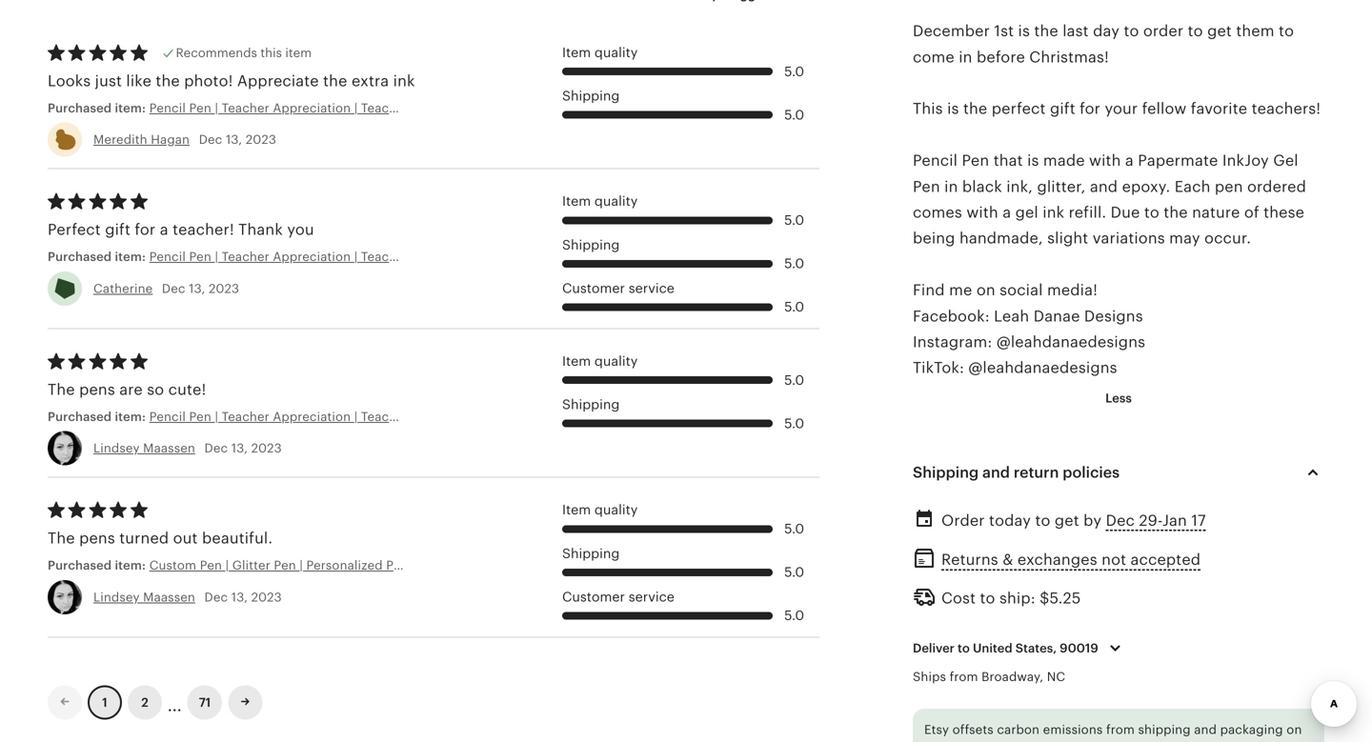 Task type: describe. For each thing, give the bounding box(es) containing it.
refillable for you
[[538, 250, 594, 264]]

united
[[973, 642, 1013, 656]]

shipping for perfect gift for a teacher! thank you
[[562, 237, 620, 252]]

$
[[1040, 590, 1050, 607]]

29-
[[1140, 512, 1163, 530]]

cost
[[942, 590, 976, 607]]

customer for perfect gift for a teacher! thank you
[[562, 281, 625, 296]]

1 horizontal spatial for
[[1080, 100, 1101, 117]]

9 5.0 from the top
[[785, 565, 805, 580]]

like
[[126, 72, 152, 89]]

turned
[[119, 530, 169, 547]]

recommends
[[176, 46, 257, 60]]

1 vertical spatial with
[[967, 204, 999, 221]]

the left extra
[[323, 72, 348, 89]]

purchase.
[[950, 742, 1010, 743]]

each
[[1175, 178, 1211, 195]]

appreciation for the
[[273, 101, 351, 115]]

pencil for perfect gift for a teacher! thank you
[[149, 250, 186, 264]]

variations
[[1093, 230, 1166, 247]]

ship:
[[1000, 590, 1036, 607]]

1st
[[995, 23, 1014, 40]]

thank
[[238, 221, 283, 238]]

day
[[1094, 23, 1120, 40]]

me
[[950, 282, 973, 299]]

and inside etsy offsets carbon emissions from shipping and packaging on this purchase.
[[1195, 723, 1217, 737]]

quality for perfect gift for a teacher! thank you
[[595, 194, 638, 209]]

catherine
[[93, 282, 153, 296]]

purchased item:
[[48, 559, 149, 573]]

item quality for looks just like the photo! appreciate the extra ink
[[562, 45, 638, 60]]

favorite
[[1191, 100, 1248, 117]]

3 refillable from the top
[[538, 410, 594, 424]]

item
[[285, 46, 312, 60]]

1 5.0 from the top
[[785, 64, 805, 79]]

perfect
[[992, 100, 1046, 117]]

packaging
[[1221, 723, 1284, 737]]

5.25
[[1050, 590, 1081, 607]]

…
[[168, 689, 182, 717]]

90019
[[1060, 642, 1099, 656]]

of
[[1245, 204, 1260, 221]]

in inside december 1st is the last day to order to get them to come in before christmas!
[[959, 48, 973, 66]]

december
[[913, 23, 990, 40]]

quality for the pens are so cute!
[[595, 354, 638, 369]]

jan
[[1163, 512, 1188, 530]]

0 horizontal spatial from
[[950, 670, 979, 685]]

tiktok:
[[913, 360, 965, 377]]

deliver to united states, 90019
[[913, 642, 1099, 656]]

gift for you
[[505, 250, 528, 264]]

dec right "catherine"
[[162, 282, 185, 296]]

13, for cute!
[[231, 441, 248, 456]]

purchased for looks
[[48, 101, 112, 115]]

ships
[[913, 670, 947, 685]]

and inside dropdown button
[[983, 464, 1010, 481]]

hagan
[[151, 133, 190, 147]]

the pens turned out beautiful.
[[48, 530, 273, 547]]

before
[[977, 48, 1026, 66]]

policies
[[1063, 464, 1120, 481]]

3 teacher's from the top
[[361, 410, 418, 424]]

service for the pens turned out beautiful.
[[629, 589, 675, 605]]

item: for are
[[115, 410, 146, 424]]

pencil pen that is made with a papermate inkjoy gel pen in black ink, glitter, and epoxy. each pen ordered comes with a gel ink refill. due to the nature of these being handmade, slight variations may occur.
[[913, 152, 1307, 247]]

get inside december 1st is the last day to order to get them to come in before christmas!
[[1208, 23, 1233, 40]]

designs
[[1085, 308, 1144, 325]]

8 5.0 from the top
[[785, 521, 805, 537]]

returns & exchanges not accepted button
[[942, 546, 1201, 574]]

13, for beautiful.
[[231, 590, 248, 605]]

17
[[1192, 512, 1207, 530]]

pencil pen | teacher appreciation | teacher's day | teacher gift | refillable gel pen link for the
[[149, 100, 644, 117]]

item for the pens turned out beautiful.
[[562, 503, 591, 518]]

13, down "teacher!"
[[189, 282, 205, 296]]

shipping and return policies
[[913, 464, 1120, 481]]

to right the them
[[1279, 23, 1295, 40]]

meredith hagan link
[[93, 133, 190, 147]]

day for you
[[421, 250, 444, 264]]

order
[[1144, 23, 1184, 40]]

refill.
[[1069, 204, 1107, 221]]

nc
[[1047, 670, 1066, 685]]

purchased for perfect
[[48, 250, 112, 264]]

3 gift from the top
[[505, 410, 528, 424]]

ink,
[[1007, 178, 1033, 195]]

beautiful.
[[202, 530, 273, 547]]

carbon
[[997, 723, 1040, 737]]

december 1st is the last day to order to get them to come in before christmas!
[[913, 23, 1295, 66]]

perfect
[[48, 221, 101, 238]]

pens for are
[[79, 381, 115, 398]]

2023 for cute!
[[251, 441, 282, 456]]

meredith
[[93, 133, 147, 147]]

your
[[1105, 100, 1138, 117]]

perfect gift for a teacher! thank you
[[48, 221, 314, 238]]

quality for looks just like the photo! appreciate the extra ink
[[595, 45, 638, 60]]

that
[[994, 152, 1024, 169]]

to right today at the bottom right of the page
[[1036, 512, 1051, 530]]

you
[[287, 221, 314, 238]]

the right like
[[156, 72, 180, 89]]

refillable for the
[[538, 101, 594, 115]]

ink inside pencil pen that is made with a papermate inkjoy gel pen in black ink, glitter, and epoxy. each pen ordered comes with a gel ink refill. due to the nature of these being handmade, slight variations may occur.
[[1043, 204, 1065, 221]]

0 vertical spatial a
[[1126, 152, 1134, 169]]

returns
[[942, 552, 999, 569]]

0 vertical spatial @leahdanaedesigns
[[997, 334, 1146, 351]]

states,
[[1016, 642, 1057, 656]]

lindsey maassen link for are
[[93, 441, 195, 456]]

less
[[1106, 391, 1132, 405]]

epoxy.
[[1123, 178, 1171, 195]]

appreciation for you
[[273, 250, 351, 264]]

dec for cute!
[[204, 441, 228, 456]]

3 pencil pen | teacher appreciation | teacher's day | teacher gift | refillable gel pen link from the top
[[149, 408, 644, 426]]

the inside pencil pen that is made with a papermate inkjoy gel pen in black ink, glitter, and epoxy. each pen ordered comes with a gel ink refill. due to the nature of these being handmade, slight variations may occur.
[[1164, 204, 1188, 221]]

today
[[990, 512, 1032, 530]]

4 item: from the top
[[115, 559, 146, 573]]

2
[[141, 696, 149, 710]]

cost to ship: $ 5.25
[[942, 590, 1081, 607]]

shipping for looks just like the photo! appreciate the extra ink
[[562, 88, 620, 103]]

2023 down "teacher!"
[[209, 282, 239, 296]]

pencil for looks just like the photo! appreciate the extra ink
[[149, 101, 186, 115]]

from inside etsy offsets carbon emissions from shipping and packaging on this purchase.
[[1107, 723, 1135, 737]]

0 horizontal spatial a
[[160, 221, 168, 238]]

handmade,
[[960, 230, 1044, 247]]

4 purchased from the top
[[48, 559, 112, 573]]

deliver
[[913, 642, 955, 656]]

leah
[[994, 308, 1030, 325]]

in inside pencil pen that is made with a papermate inkjoy gel pen in black ink, glitter, and epoxy. each pen ordered comes with a gel ink refill. due to the nature of these being handmade, slight variations may occur.
[[945, 178, 959, 195]]

gift for the
[[505, 101, 528, 115]]

shipping for the pens turned out beautiful.
[[562, 546, 620, 561]]

7 5.0 from the top
[[785, 416, 805, 431]]

to right the day
[[1124, 23, 1140, 40]]

accepted
[[1131, 552, 1201, 569]]

71 link
[[188, 686, 222, 720]]

order today to get by dec 29-jan 17
[[942, 512, 1207, 530]]

may
[[1170, 230, 1201, 247]]

6 5.0 from the top
[[785, 372, 805, 388]]

customer service for perfect gift for a teacher! thank you
[[562, 281, 675, 296]]

teachers!
[[1252, 100, 1321, 117]]

teacher's for you
[[361, 250, 418, 264]]

etsy offsets carbon emissions from shipping and packaging on this purchase.
[[925, 723, 1303, 743]]

recommends this item
[[176, 46, 312, 60]]

item for perfect gift for a teacher! thank you
[[562, 194, 591, 209]]

0 horizontal spatial get
[[1055, 512, 1080, 530]]

0 vertical spatial with
[[1090, 152, 1122, 169]]

3 day from the top
[[421, 410, 444, 424]]

not
[[1102, 552, 1127, 569]]

fellow
[[1143, 100, 1187, 117]]



Task type: vqa. For each thing, say whether or not it's contained in the screenshot.
the 24
no



Task type: locate. For each thing, give the bounding box(es) containing it.
purchased item: pencil pen | teacher appreciation | teacher's day | teacher gift | refillable gel pen for you
[[48, 250, 644, 264]]

the
[[48, 381, 75, 398], [48, 530, 75, 547]]

maassen down the pens turned out beautiful.
[[143, 590, 195, 605]]

item quality for the pens are so cute!
[[562, 354, 638, 369]]

1 vertical spatial a
[[1003, 204, 1012, 221]]

3 purchased from the top
[[48, 410, 112, 424]]

1 vertical spatial refillable
[[538, 250, 594, 264]]

1 vertical spatial lindsey
[[93, 590, 140, 605]]

0 vertical spatial in
[[959, 48, 973, 66]]

1 item from the top
[[562, 45, 591, 60]]

gel
[[597, 101, 618, 115], [1274, 152, 1299, 169], [597, 250, 618, 264], [597, 410, 618, 424]]

0 vertical spatial purchased item: pencil pen | teacher appreciation | teacher's day | teacher gift | refillable gel pen
[[48, 101, 644, 115]]

customer
[[562, 281, 625, 296], [562, 589, 625, 605]]

etsy
[[925, 723, 950, 737]]

2 item from the top
[[562, 194, 591, 209]]

dec right by
[[1106, 512, 1135, 530]]

1 horizontal spatial in
[[959, 48, 973, 66]]

dec
[[199, 133, 222, 147], [162, 282, 185, 296], [204, 441, 228, 456], [1106, 512, 1135, 530], [204, 590, 228, 605]]

2 the from the top
[[48, 530, 75, 547]]

being
[[913, 230, 956, 247]]

lindsey for turned
[[93, 590, 140, 605]]

0 vertical spatial lindsey maassen dec 13, 2023
[[93, 441, 282, 456]]

shipping for the pens are so cute!
[[562, 397, 620, 412]]

papermate
[[1138, 152, 1219, 169]]

teacher
[[222, 101, 270, 115], [454, 101, 502, 115], [222, 250, 270, 264], [454, 250, 502, 264], [222, 410, 270, 424], [454, 410, 502, 424]]

0 vertical spatial gift
[[505, 101, 528, 115]]

catherine dec 13, 2023
[[93, 282, 239, 296]]

1 vertical spatial lindsey maassen link
[[93, 590, 195, 605]]

on right packaging at the bottom of the page
[[1287, 723, 1303, 737]]

0 vertical spatial and
[[1090, 178, 1118, 195]]

maassen
[[143, 441, 195, 456], [143, 590, 195, 605]]

2 quality from the top
[[595, 194, 638, 209]]

3 quality from the top
[[595, 354, 638, 369]]

quality for the pens turned out beautiful.
[[595, 503, 638, 518]]

4 item from the top
[[562, 503, 591, 518]]

2 vertical spatial day
[[421, 410, 444, 424]]

gift right the perfect
[[1050, 100, 1076, 117]]

2 purchased from the top
[[48, 250, 112, 264]]

and right shipping
[[1195, 723, 1217, 737]]

0 horizontal spatial on
[[977, 282, 996, 299]]

1 horizontal spatial a
[[1003, 204, 1012, 221]]

2023 for beautiful.
[[251, 590, 282, 605]]

71
[[199, 696, 211, 710]]

last
[[1063, 23, 1089, 40]]

1 appreciation from the top
[[273, 101, 351, 115]]

a left gel
[[1003, 204, 1012, 221]]

4 item quality from the top
[[562, 503, 638, 518]]

2 purchased item: pencil pen | teacher appreciation | teacher's day | teacher gift | refillable gel pen from the top
[[48, 250, 644, 264]]

1 vertical spatial pens
[[79, 530, 115, 547]]

gel inside pencil pen that is made with a papermate inkjoy gel pen in black ink, glitter, and epoxy. each pen ordered comes with a gel ink refill. due to the nature of these being handmade, slight variations may occur.
[[1274, 152, 1299, 169]]

item for the pens are so cute!
[[562, 354, 591, 369]]

1 pencil pen | teacher appreciation | teacher's day | teacher gift | refillable gel pen link from the top
[[149, 100, 644, 117]]

offsets
[[953, 723, 994, 737]]

them
[[1237, 23, 1275, 40]]

2 service from the top
[[629, 589, 675, 605]]

to inside dropdown button
[[958, 642, 970, 656]]

day
[[421, 101, 444, 115], [421, 250, 444, 264], [421, 410, 444, 424]]

2 lindsey maassen link from the top
[[93, 590, 195, 605]]

with down black at the top right of the page
[[967, 204, 999, 221]]

get left the them
[[1208, 23, 1233, 40]]

for
[[1080, 100, 1101, 117], [135, 221, 156, 238]]

dec 29-jan 17 button
[[1106, 507, 1207, 535]]

1 vertical spatial lindsey maassen dec 13, 2023
[[93, 590, 282, 605]]

10 5.0 from the top
[[785, 608, 805, 624]]

1 horizontal spatial ink
[[1043, 204, 1065, 221]]

1 customer from the top
[[562, 281, 625, 296]]

lindsey maassen dec 13, 2023 for cute!
[[93, 441, 282, 456]]

find me on social media! facebook: leah danae designs instagram: @leahdanaedesigns tiktok: @leahdanaedesigns
[[913, 282, 1146, 377]]

is right 1st
[[1019, 23, 1031, 40]]

2 appreciation from the top
[[273, 250, 351, 264]]

shipping inside dropdown button
[[913, 464, 979, 481]]

1 maassen from the top
[[143, 441, 195, 456]]

item quality for perfect gift for a teacher! thank you
[[562, 194, 638, 209]]

pen
[[1215, 178, 1244, 195]]

pens up purchased item:
[[79, 530, 115, 547]]

2 lindsey maassen dec 13, 2023 from the top
[[93, 590, 282, 605]]

0 vertical spatial gift
[[1050, 100, 1076, 117]]

extra
[[352, 72, 389, 89]]

return
[[1014, 464, 1059, 481]]

maassen for so
[[143, 441, 195, 456]]

0 horizontal spatial with
[[967, 204, 999, 221]]

in down december
[[959, 48, 973, 66]]

0 vertical spatial teacher's
[[361, 101, 418, 115]]

0 horizontal spatial for
[[135, 221, 156, 238]]

3 item: from the top
[[115, 410, 146, 424]]

4 5.0 from the top
[[785, 256, 805, 271]]

2 horizontal spatial and
[[1195, 723, 1217, 737]]

made
[[1044, 152, 1085, 169]]

1 purchased item: pencil pen | teacher appreciation | teacher's day | teacher gift | refillable gel pen from the top
[[48, 101, 644, 115]]

1 vertical spatial service
[[629, 589, 675, 605]]

pencil for the pens are so cute!
[[149, 410, 186, 424]]

for left your
[[1080, 100, 1101, 117]]

facebook:
[[913, 308, 990, 325]]

item quality for the pens turned out beautiful.
[[562, 503, 638, 518]]

2 maassen from the top
[[143, 590, 195, 605]]

appreciation
[[273, 101, 351, 115], [273, 250, 351, 264], [273, 410, 351, 424]]

0 horizontal spatial gift
[[105, 221, 131, 238]]

exchanges
[[1018, 552, 1098, 569]]

teacher!
[[173, 221, 234, 238]]

purchased for the
[[48, 410, 112, 424]]

customer service
[[562, 281, 675, 296], [562, 589, 675, 605]]

and up refill.
[[1090, 178, 1118, 195]]

this is the perfect gift for your fellow favorite teachers!
[[913, 100, 1321, 117]]

2023 for photo!
[[246, 133, 276, 147]]

1 vertical spatial gift
[[505, 250, 528, 264]]

13, down beautiful.
[[231, 590, 248, 605]]

1 lindsey from the top
[[93, 441, 140, 456]]

gift right "perfect"
[[105, 221, 131, 238]]

13, for photo!
[[226, 133, 242, 147]]

pencil pen | teacher appreciation | teacher's day | teacher gift | refillable gel pen link
[[149, 100, 644, 117], [149, 249, 644, 266], [149, 408, 644, 426]]

the left the perfect
[[964, 100, 988, 117]]

pens
[[79, 381, 115, 398], [79, 530, 115, 547]]

day for the
[[421, 101, 444, 115]]

this left item
[[261, 46, 282, 60]]

dec right 'hagan'
[[199, 133, 222, 147]]

3 5.0 from the top
[[785, 213, 805, 228]]

ordered
[[1248, 178, 1307, 195]]

3 purchased item: pencil pen | teacher appreciation | teacher's day | teacher gift | refillable gel pen from the top
[[48, 410, 644, 424]]

maassen down the so
[[143, 441, 195, 456]]

looks
[[48, 72, 91, 89]]

lindsey maassen link
[[93, 441, 195, 456], [93, 590, 195, 605]]

for left "teacher!"
[[135, 221, 156, 238]]

0 vertical spatial get
[[1208, 23, 1233, 40]]

the
[[1035, 23, 1059, 40], [156, 72, 180, 89], [323, 72, 348, 89], [964, 100, 988, 117], [1164, 204, 1188, 221]]

lindsey down the pens are so cute!
[[93, 441, 140, 456]]

lindsey maassen dec 13, 2023 down cute!
[[93, 441, 282, 456]]

0 vertical spatial this
[[261, 46, 282, 60]]

2 pens from the top
[[79, 530, 115, 547]]

2 gift from the top
[[505, 250, 528, 264]]

cute!
[[168, 381, 206, 398]]

emissions
[[1044, 723, 1103, 737]]

pencil pen | teacher appreciation | teacher's day | teacher gift | refillable gel pen link for you
[[149, 249, 644, 266]]

5 5.0 from the top
[[785, 299, 805, 315]]

get
[[1208, 23, 1233, 40], [1055, 512, 1080, 530]]

pencil up 'hagan'
[[149, 101, 186, 115]]

3 item quality from the top
[[562, 354, 638, 369]]

0 vertical spatial service
[[629, 281, 675, 296]]

2 customer from the top
[[562, 589, 625, 605]]

0 vertical spatial lindsey
[[93, 441, 140, 456]]

1 vertical spatial get
[[1055, 512, 1080, 530]]

is right that
[[1028, 152, 1040, 169]]

gel for the pens are so cute!
[[597, 410, 618, 424]]

2 vertical spatial gift
[[505, 410, 528, 424]]

inkjoy
[[1223, 152, 1270, 169]]

with
[[1090, 152, 1122, 169], [967, 204, 999, 221]]

1 teacher's from the top
[[361, 101, 418, 115]]

lindsey maassen link down the so
[[93, 441, 195, 456]]

1 vertical spatial customer
[[562, 589, 625, 605]]

2 vertical spatial and
[[1195, 723, 1217, 737]]

1 vertical spatial ink
[[1043, 204, 1065, 221]]

1 lindsey maassen dec 13, 2023 from the top
[[93, 441, 282, 456]]

maassen for out
[[143, 590, 195, 605]]

2 horizontal spatial a
[[1126, 152, 1134, 169]]

on inside the find me on social media! facebook: leah danae designs instagram: @leahdanaedesigns tiktok: @leahdanaedesigns
[[977, 282, 996, 299]]

with right made
[[1090, 152, 1122, 169]]

the left last
[[1035, 23, 1059, 40]]

2 refillable from the top
[[538, 250, 594, 264]]

pencil up comes
[[913, 152, 958, 169]]

dec for photo!
[[199, 133, 222, 147]]

on inside etsy offsets carbon emissions from shipping and packaging on this purchase.
[[1287, 723, 1303, 737]]

ink right extra
[[393, 72, 415, 89]]

lindsey down purchased item:
[[93, 590, 140, 605]]

2 vertical spatial a
[[160, 221, 168, 238]]

0 vertical spatial pencil pen | teacher appreciation | teacher's day | teacher gift | refillable gel pen link
[[149, 100, 644, 117]]

photo!
[[184, 72, 233, 89]]

1 pens from the top
[[79, 381, 115, 398]]

3 item from the top
[[562, 354, 591, 369]]

1 vertical spatial customer service
[[562, 589, 675, 605]]

this
[[261, 46, 282, 60], [925, 742, 947, 743]]

lindsey maassen dec 13, 2023 down out at left
[[93, 590, 282, 605]]

ink
[[393, 72, 415, 89], [1043, 204, 1065, 221]]

1 refillable from the top
[[538, 101, 594, 115]]

1 customer service from the top
[[562, 281, 675, 296]]

lindsey maassen dec 13, 2023 for beautiful.
[[93, 590, 282, 605]]

1 vertical spatial for
[[135, 221, 156, 238]]

catherine link
[[93, 282, 153, 296]]

0 vertical spatial customer service
[[562, 281, 675, 296]]

purchased item: pencil pen | teacher appreciation | teacher's day | teacher gift | refillable gel pen for the
[[48, 101, 644, 115]]

lindsey for are
[[93, 441, 140, 456]]

2023 down beautiful.
[[251, 590, 282, 605]]

purchased down "looks"
[[48, 101, 112, 115]]

1 vertical spatial maassen
[[143, 590, 195, 605]]

a
[[1126, 152, 1134, 169], [1003, 204, 1012, 221], [160, 221, 168, 238]]

from
[[950, 670, 979, 685], [1107, 723, 1135, 737]]

3 appreciation from the top
[[273, 410, 351, 424]]

1 quality from the top
[[595, 45, 638, 60]]

0 vertical spatial refillable
[[538, 101, 594, 115]]

black
[[963, 178, 1003, 195]]

0 vertical spatial for
[[1080, 100, 1101, 117]]

0 vertical spatial customer
[[562, 281, 625, 296]]

0 horizontal spatial in
[[945, 178, 959, 195]]

1 item: from the top
[[115, 101, 146, 115]]

1 vertical spatial @leahdanaedesigns
[[969, 360, 1118, 377]]

glitter,
[[1038, 178, 1086, 195]]

the up may
[[1164, 204, 1188, 221]]

is right the this
[[948, 100, 960, 117]]

2 vertical spatial teacher's
[[361, 410, 418, 424]]

0 vertical spatial is
[[1019, 23, 1031, 40]]

2 lindsey from the top
[[93, 590, 140, 605]]

gel for perfect gift for a teacher! thank you
[[597, 250, 618, 264]]

a left "teacher!"
[[160, 221, 168, 238]]

1 vertical spatial from
[[1107, 723, 1135, 737]]

so
[[147, 381, 164, 398]]

to left united
[[958, 642, 970, 656]]

teacher's
[[361, 101, 418, 115], [361, 250, 418, 264], [361, 410, 418, 424]]

on
[[977, 282, 996, 299], [1287, 723, 1303, 737]]

item for looks just like the photo! appreciate the extra ink
[[562, 45, 591, 60]]

1
[[102, 696, 107, 710]]

this inside etsy offsets carbon emissions from shipping and packaging on this purchase.
[[925, 742, 947, 743]]

pencil down the so
[[149, 410, 186, 424]]

1 horizontal spatial and
[[1090, 178, 1118, 195]]

1 gift from the top
[[505, 101, 528, 115]]

in up comes
[[945, 178, 959, 195]]

quality
[[595, 45, 638, 60], [595, 194, 638, 209], [595, 354, 638, 369], [595, 503, 638, 518]]

purchased down "perfect"
[[48, 250, 112, 264]]

1 lindsey maassen link from the top
[[93, 441, 195, 456]]

shipping
[[1139, 723, 1191, 737]]

the left "are" at left
[[48, 381, 75, 398]]

and inside pencil pen that is made with a papermate inkjoy gel pen in black ink, glitter, and epoxy. each pen ordered comes with a gel ink refill. due to the nature of these being handmade, slight variations may occur.
[[1090, 178, 1118, 195]]

from left shipping
[[1107, 723, 1135, 737]]

0 vertical spatial maassen
[[143, 441, 195, 456]]

purchased item: pencil pen | teacher appreciation | teacher's day | teacher gift | refillable gel pen
[[48, 101, 644, 115], [48, 250, 644, 264], [48, 410, 644, 424]]

13,
[[226, 133, 242, 147], [189, 282, 205, 296], [231, 441, 248, 456], [231, 590, 248, 605]]

0 vertical spatial lindsey maassen link
[[93, 441, 195, 456]]

service for perfect gift for a teacher! thank you
[[629, 281, 675, 296]]

item: down turned
[[115, 559, 146, 573]]

1 vertical spatial the
[[48, 530, 75, 547]]

0 horizontal spatial and
[[983, 464, 1010, 481]]

1 link
[[88, 686, 122, 720]]

and left return at the bottom of page
[[983, 464, 1010, 481]]

0 vertical spatial pens
[[79, 381, 115, 398]]

dec for beautiful.
[[204, 590, 228, 605]]

1 horizontal spatial get
[[1208, 23, 1233, 40]]

2 item: from the top
[[115, 250, 146, 264]]

item: for for
[[115, 250, 146, 264]]

2 teacher's from the top
[[361, 250, 418, 264]]

item: up catherine link
[[115, 250, 146, 264]]

these
[[1264, 204, 1305, 221]]

gel for looks just like the photo! appreciate the extra ink
[[597, 101, 618, 115]]

shipping
[[562, 88, 620, 103], [562, 237, 620, 252], [562, 397, 620, 412], [913, 464, 979, 481], [562, 546, 620, 561]]

pens left "are" at left
[[79, 381, 115, 398]]

to right order
[[1188, 23, 1204, 40]]

0 vertical spatial day
[[421, 101, 444, 115]]

2 customer service from the top
[[562, 589, 675, 605]]

1 the from the top
[[48, 381, 75, 398]]

2023
[[246, 133, 276, 147], [209, 282, 239, 296], [251, 441, 282, 456], [251, 590, 282, 605]]

the for the pens are so cute!
[[48, 381, 75, 398]]

4 quality from the top
[[595, 503, 638, 518]]

1 horizontal spatial gift
[[1050, 100, 1076, 117]]

2 vertical spatial is
[[1028, 152, 1040, 169]]

1 vertical spatial appreciation
[[273, 250, 351, 264]]

less button
[[1092, 381, 1147, 416]]

1 vertical spatial this
[[925, 742, 947, 743]]

customer for the pens turned out beautiful.
[[562, 589, 625, 605]]

on right me
[[977, 282, 996, 299]]

13, down looks just like the photo! appreciate the extra ink
[[226, 133, 242, 147]]

by
[[1084, 512, 1102, 530]]

13, up beautiful.
[[231, 441, 248, 456]]

teacher's for the
[[361, 101, 418, 115]]

2 vertical spatial purchased item: pencil pen | teacher appreciation | teacher's day | teacher gift | refillable gel pen
[[48, 410, 644, 424]]

1 vertical spatial in
[[945, 178, 959, 195]]

1 item quality from the top
[[562, 45, 638, 60]]

looks just like the photo! appreciate the extra ink
[[48, 72, 415, 89]]

1 vertical spatial day
[[421, 250, 444, 264]]

1 vertical spatial is
[[948, 100, 960, 117]]

item: down "are" at left
[[115, 410, 146, 424]]

from right ships
[[950, 670, 979, 685]]

1 vertical spatial purchased item: pencil pen | teacher appreciation | teacher's day | teacher gift | refillable gel pen
[[48, 250, 644, 264]]

1 horizontal spatial with
[[1090, 152, 1122, 169]]

1 horizontal spatial this
[[925, 742, 947, 743]]

1 vertical spatial teacher's
[[361, 250, 418, 264]]

1 horizontal spatial on
[[1287, 723, 1303, 737]]

the inside december 1st is the last day to order to get them to come in before christmas!
[[1035, 23, 1059, 40]]

slight
[[1048, 230, 1089, 247]]

2 pencil pen | teacher appreciation | teacher's day | teacher gift | refillable gel pen link from the top
[[149, 249, 644, 266]]

is inside pencil pen that is made with a papermate inkjoy gel pen in black ink, glitter, and epoxy. each pen ordered comes with a gel ink refill. due to the nature of these being handmade, slight variations may occur.
[[1028, 152, 1040, 169]]

1 purchased from the top
[[48, 101, 112, 115]]

customer service for the pens turned out beautiful.
[[562, 589, 675, 605]]

2023 down appreciate
[[246, 133, 276, 147]]

2 day from the top
[[421, 250, 444, 264]]

pencil down perfect gift for a teacher! thank you
[[149, 250, 186, 264]]

this
[[913, 100, 943, 117]]

shipping and return policies button
[[896, 450, 1342, 496]]

item: down like
[[115, 101, 146, 115]]

pencil inside pencil pen that is made with a papermate inkjoy gel pen in black ink, glitter, and epoxy. each pen ordered comes with a gel ink refill. due to the nature of these being handmade, slight variations may occur.
[[913, 152, 958, 169]]

0 vertical spatial from
[[950, 670, 979, 685]]

broadway,
[[982, 670, 1044, 685]]

the for the pens turned out beautiful.
[[48, 530, 75, 547]]

occur.
[[1205, 230, 1252, 247]]

2 vertical spatial appreciation
[[273, 410, 351, 424]]

get left by
[[1055, 512, 1080, 530]]

0 vertical spatial ink
[[393, 72, 415, 89]]

ink right gel
[[1043, 204, 1065, 221]]

0 vertical spatial the
[[48, 381, 75, 398]]

dec down cute!
[[204, 441, 228, 456]]

purchased down the pens turned out beautiful.
[[48, 559, 112, 573]]

pens for turned
[[79, 530, 115, 547]]

2 5.0 from the top
[[785, 107, 805, 122]]

2023 up beautiful.
[[251, 441, 282, 456]]

1 vertical spatial and
[[983, 464, 1010, 481]]

purchased down the pens are so cute!
[[48, 410, 112, 424]]

1 horizontal spatial from
[[1107, 723, 1135, 737]]

0 horizontal spatial this
[[261, 46, 282, 60]]

0 vertical spatial on
[[977, 282, 996, 299]]

pencil
[[149, 101, 186, 115], [913, 152, 958, 169], [149, 250, 186, 264], [149, 410, 186, 424]]

to inside pencil pen that is made with a papermate inkjoy gel pen in black ink, glitter, and epoxy. each pen ordered comes with a gel ink refill. due to the nature of these being handmade, slight variations may occur.
[[1145, 204, 1160, 221]]

item quality
[[562, 45, 638, 60], [562, 194, 638, 209], [562, 354, 638, 369], [562, 503, 638, 518]]

item: for like
[[115, 101, 146, 115]]

nature
[[1193, 204, 1241, 221]]

dec down beautiful.
[[204, 590, 228, 605]]

1 day from the top
[[421, 101, 444, 115]]

1 vertical spatial pencil pen | teacher appreciation | teacher's day | teacher gift | refillable gel pen link
[[149, 249, 644, 266]]

the up purchased item:
[[48, 530, 75, 547]]

is inside december 1st is the last day to order to get them to come in before christmas!
[[1019, 23, 1031, 40]]

to right due
[[1145, 204, 1160, 221]]

1 vertical spatial gift
[[105, 221, 131, 238]]

danae
[[1034, 308, 1081, 325]]

lindsey maassen link down purchased item:
[[93, 590, 195, 605]]

lindsey maassen link for turned
[[93, 590, 195, 605]]

1 vertical spatial on
[[1287, 723, 1303, 737]]

2 item quality from the top
[[562, 194, 638, 209]]

0 horizontal spatial ink
[[393, 72, 415, 89]]

to right cost
[[980, 590, 996, 607]]

2 link
[[128, 686, 162, 720]]

deliver to united states, 90019 button
[[899, 629, 1142, 669]]

1 service from the top
[[629, 281, 675, 296]]

5.0
[[785, 64, 805, 79], [785, 107, 805, 122], [785, 213, 805, 228], [785, 256, 805, 271], [785, 299, 805, 315], [785, 372, 805, 388], [785, 416, 805, 431], [785, 521, 805, 537], [785, 565, 805, 580], [785, 608, 805, 624]]

2 vertical spatial refillable
[[538, 410, 594, 424]]

a up epoxy.
[[1126, 152, 1134, 169]]

social
[[1000, 282, 1043, 299]]

0 vertical spatial appreciation
[[273, 101, 351, 115]]

this down etsy
[[925, 742, 947, 743]]

appreciate
[[237, 72, 319, 89]]

2 vertical spatial pencil pen | teacher appreciation | teacher's day | teacher gift | refillable gel pen link
[[149, 408, 644, 426]]



